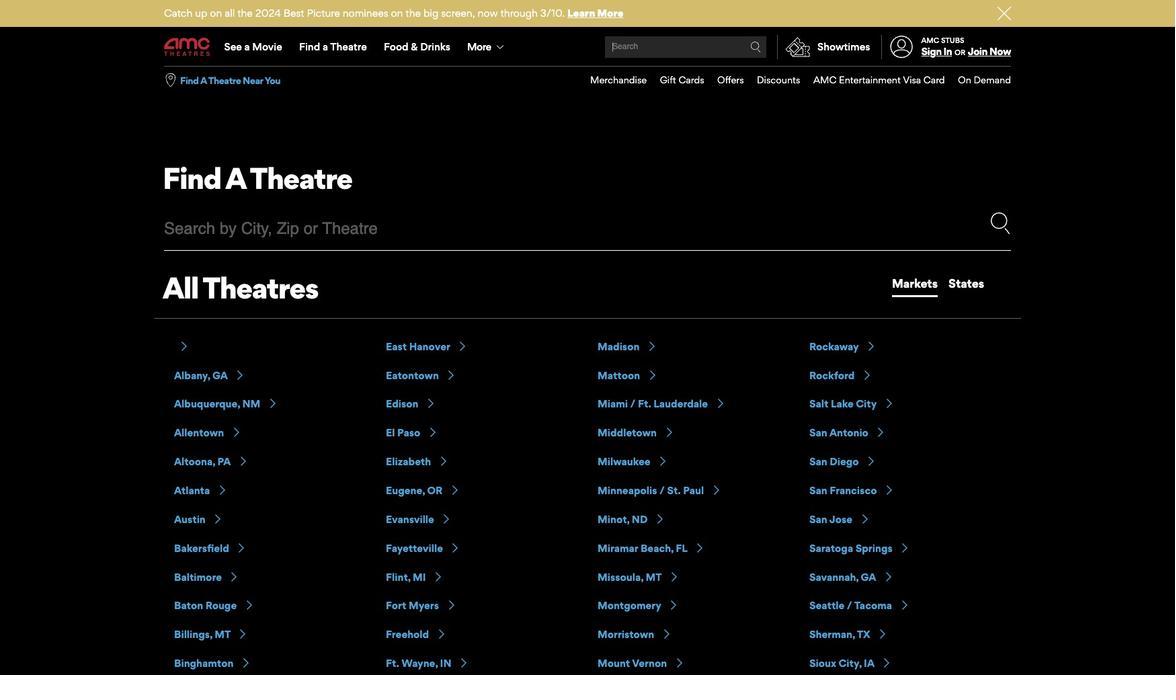 Task type: describe. For each thing, give the bounding box(es) containing it.
mount vernon link
[[598, 657, 684, 670]]

visa
[[903, 74, 922, 85]]

picture
[[307, 7, 340, 20]]

a for find a theatre near you
[[200, 74, 207, 86]]

freehold link
[[386, 628, 446, 641]]

on demand link
[[945, 67, 1012, 94]]

altoona,
[[174, 455, 215, 468]]

san diego link
[[810, 455, 876, 468]]

milwaukee
[[598, 455, 651, 468]]

eatontown
[[386, 369, 439, 382]]

san for san francisco
[[810, 484, 828, 497]]

paso
[[397, 427, 421, 439]]

theatre navigation navigation
[[154, 270, 1022, 675]]

baltimore
[[174, 571, 222, 583]]

antonio
[[830, 427, 869, 439]]

eugene, or
[[386, 484, 443, 497]]

&
[[411, 40, 418, 53]]

card
[[924, 74, 945, 85]]

albany, ga link
[[174, 369, 245, 382]]

best
[[284, 7, 304, 20]]

tx
[[857, 628, 871, 641]]

on demand
[[958, 74, 1012, 85]]

billings, mt link
[[174, 628, 248, 641]]

vernon
[[632, 657, 667, 670]]

/ for ft.
[[631, 398, 636, 411]]

find for find a theatre near you
[[180, 74, 199, 86]]

flint,
[[386, 571, 411, 583]]

more inside button
[[467, 40, 491, 53]]

offers link
[[705, 67, 744, 94]]

middletown
[[598, 427, 657, 439]]

albany,
[[174, 369, 210, 382]]

san francisco
[[810, 484, 877, 497]]

0 vertical spatial more
[[598, 7, 624, 20]]

salt
[[810, 398, 829, 411]]

all
[[225, 7, 235, 20]]

learn more link
[[568, 7, 624, 20]]

catch up on all the 2024 best picture nominees on the big screen, now through 3/10. learn more
[[164, 7, 624, 20]]

a for movie
[[245, 40, 250, 53]]

mt for billings, mt
[[215, 628, 231, 641]]

minneapolis / st. paul
[[598, 484, 704, 497]]

lake
[[831, 398, 854, 411]]

ft. wayne, in link
[[386, 657, 469, 670]]

savannah, ga link
[[810, 571, 894, 583]]

find for find a theatre
[[163, 160, 221, 196]]

edison
[[386, 398, 419, 411]]

find a theatre near you button
[[180, 74, 281, 87]]

el paso
[[386, 427, 421, 439]]

find a theatre
[[163, 160, 352, 196]]

learn
[[568, 7, 595, 20]]

baton rouge
[[174, 599, 237, 612]]

altoona, pa
[[174, 455, 231, 468]]

amc for sign
[[922, 36, 940, 45]]

in
[[440, 657, 452, 670]]

miramar
[[598, 542, 639, 555]]

bakersfield link
[[174, 542, 246, 555]]

amc for visa
[[814, 74, 837, 85]]

now
[[478, 7, 498, 20]]

submit search image
[[990, 212, 1012, 234]]

baltimore link
[[174, 571, 239, 583]]

san antonio
[[810, 427, 869, 439]]

miami / ft. lauderdale
[[598, 398, 708, 411]]

1 vertical spatial ft.
[[386, 657, 399, 670]]

offers
[[718, 74, 744, 85]]

all theatres
[[163, 270, 318, 306]]

san francisco link
[[810, 484, 894, 497]]

beach,
[[641, 542, 674, 555]]

1 on from the left
[[210, 7, 222, 20]]

city,
[[839, 657, 862, 670]]

francisco
[[830, 484, 877, 497]]

1 the from the left
[[238, 7, 253, 20]]

evansville
[[386, 513, 434, 526]]

ga for albany, ga
[[212, 369, 228, 382]]

find a theatre near you
[[180, 74, 281, 86]]

movie
[[252, 40, 282, 53]]

fayetteville link
[[386, 542, 460, 555]]

binghamton
[[174, 657, 234, 670]]

salt lake city
[[810, 398, 877, 411]]

states link
[[949, 271, 985, 297]]

salt lake city link
[[810, 398, 894, 411]]

mount vernon
[[598, 657, 667, 670]]

search the AMC website text field
[[611, 42, 751, 52]]

ga for savannah, ga
[[861, 571, 876, 583]]

2 on from the left
[[391, 7, 403, 20]]

elizabeth
[[386, 455, 431, 468]]

theatre for find a theatre
[[330, 40, 367, 53]]

sign in or join amc stubs element
[[881, 28, 1012, 66]]

screen,
[[441, 7, 475, 20]]

seattle / tacoma
[[810, 599, 892, 612]]

san antonio link
[[810, 427, 886, 439]]

elizabeth link
[[386, 455, 448, 468]]

in
[[944, 45, 952, 58]]

east hanover
[[386, 340, 450, 353]]

minot, nd
[[598, 513, 648, 526]]

showtimes image
[[778, 35, 818, 59]]

el
[[386, 427, 395, 439]]

fort myers
[[386, 599, 439, 612]]

find a theatre
[[299, 40, 367, 53]]

miramar beach, fl
[[598, 542, 688, 555]]

wayne,
[[402, 657, 438, 670]]



Task type: vqa. For each thing, say whether or not it's contained in the screenshot.
fourth menu item from left
no



Task type: locate. For each thing, give the bounding box(es) containing it.
a for find a theatre
[[226, 160, 245, 196]]

3 san from the top
[[810, 484, 828, 497]]

on right nominees
[[391, 7, 403, 20]]

states
[[949, 276, 985, 290]]

submit search icon image
[[751, 42, 761, 52]]

san left diego
[[810, 455, 828, 468]]

fort
[[386, 599, 407, 612]]

0 vertical spatial theatre
[[330, 40, 367, 53]]

amc down showtimes link
[[814, 74, 837, 85]]

rockaway link
[[810, 340, 876, 353]]

san for san jose
[[810, 513, 828, 526]]

allentown
[[174, 427, 224, 439]]

menu down learn
[[164, 28, 1012, 66]]

0 vertical spatial ft.
[[638, 398, 652, 411]]

2 vertical spatial theatre
[[250, 160, 352, 196]]

theatre for find a theatre near you
[[208, 74, 241, 86]]

1 horizontal spatial mt
[[646, 571, 662, 583]]

2 the from the left
[[406, 7, 421, 20]]

san for san antonio
[[810, 427, 828, 439]]

1 vertical spatial amc
[[814, 74, 837, 85]]

1 vertical spatial /
[[660, 484, 665, 497]]

mi
[[413, 571, 426, 583]]

markets link
[[892, 271, 938, 297]]

mattoon link
[[598, 369, 658, 382]]

1 horizontal spatial ga
[[861, 571, 876, 583]]

mattoon
[[598, 369, 640, 382]]

san for san diego
[[810, 455, 828, 468]]

0 horizontal spatial mt
[[215, 628, 231, 641]]

fayetteville
[[386, 542, 443, 555]]

see
[[224, 40, 242, 53]]

see a movie
[[224, 40, 282, 53]]

1 horizontal spatial on
[[391, 7, 403, 20]]

menu down showtimes image
[[577, 67, 1012, 94]]

missoula,
[[598, 571, 644, 583]]

a for theatre
[[323, 40, 328, 53]]

0 vertical spatial /
[[631, 398, 636, 411]]

theatre inside button
[[208, 74, 241, 86]]

albuquerque,
[[174, 398, 240, 411]]

saratoga springs link
[[810, 542, 910, 555]]

user profile image
[[883, 36, 921, 58]]

4 san from the top
[[810, 513, 828, 526]]

0 horizontal spatial ft.
[[386, 657, 399, 670]]

1 vertical spatial ga
[[861, 571, 876, 583]]

1 horizontal spatial /
[[660, 484, 665, 497]]

billings, mt
[[174, 628, 231, 641]]

sherman, tx link
[[810, 628, 888, 641]]

1 vertical spatial more
[[467, 40, 491, 53]]

menu containing merchandise
[[577, 67, 1012, 94]]

madison link
[[598, 340, 657, 353]]

more right learn
[[598, 7, 624, 20]]

evansville link
[[386, 513, 452, 526]]

all
[[163, 270, 198, 306]]

madison
[[598, 340, 640, 353]]

east hanover link
[[386, 340, 467, 353]]

on
[[958, 74, 972, 85]]

edison link
[[386, 398, 436, 411]]

0 horizontal spatial the
[[238, 7, 253, 20]]

0 vertical spatial a
[[200, 74, 207, 86]]

more button
[[459, 28, 515, 66]]

a inside button
[[200, 74, 207, 86]]

a right see at the left top of page
[[245, 40, 250, 53]]

sioux city, ia
[[810, 657, 875, 670]]

2 vertical spatial find
[[163, 160, 221, 196]]

2 a from the left
[[323, 40, 328, 53]]

2 horizontal spatial /
[[847, 599, 853, 612]]

montgomery
[[598, 599, 662, 612]]

ft. up middletown 'link'
[[638, 398, 652, 411]]

1 horizontal spatial a
[[323, 40, 328, 53]]

mt down rouge
[[215, 628, 231, 641]]

theatre for find a theatre
[[250, 160, 352, 196]]

find for find a theatre
[[299, 40, 320, 53]]

tacoma
[[855, 599, 892, 612]]

food & drinks
[[384, 40, 450, 53]]

through
[[501, 7, 538, 20]]

st.
[[667, 484, 681, 497]]

rockford link
[[810, 369, 872, 382]]

showtimes link
[[777, 35, 871, 59]]

ga
[[212, 369, 228, 382], [861, 571, 876, 583]]

amc stubs sign in or join now
[[922, 36, 1012, 58]]

/ right miami
[[631, 398, 636, 411]]

savannah,
[[810, 571, 859, 583]]

1 vertical spatial find
[[180, 74, 199, 86]]

discounts link
[[744, 67, 801, 94]]

0 horizontal spatial ga
[[212, 369, 228, 382]]

see a movie link
[[216, 28, 291, 66]]

a down the picture
[[323, 40, 328, 53]]

0 vertical spatial find
[[299, 40, 320, 53]]

gift cards link
[[647, 67, 705, 94]]

0 vertical spatial mt
[[646, 571, 662, 583]]

amc up sign
[[922, 36, 940, 45]]

rockaway
[[810, 340, 859, 353]]

on left all
[[210, 7, 222, 20]]

or
[[955, 48, 966, 57]]

/ for st.
[[660, 484, 665, 497]]

0 horizontal spatial a
[[245, 40, 250, 53]]

the right all
[[238, 7, 253, 20]]

san up san jose
[[810, 484, 828, 497]]

join now button
[[968, 45, 1012, 58]]

0 horizontal spatial more
[[467, 40, 491, 53]]

now
[[990, 45, 1012, 58]]

san down salt
[[810, 427, 828, 439]]

flint, mi link
[[386, 571, 443, 583]]

sioux
[[810, 657, 837, 670]]

cards
[[679, 74, 705, 85]]

3/10.
[[541, 7, 565, 20]]

1 horizontal spatial the
[[406, 7, 421, 20]]

minneapolis / st. paul link
[[598, 484, 721, 497]]

stubs
[[941, 36, 965, 45]]

amc entertainment visa card
[[814, 74, 945, 85]]

0 horizontal spatial /
[[631, 398, 636, 411]]

a
[[245, 40, 250, 53], [323, 40, 328, 53]]

amc logo image
[[164, 38, 211, 56], [164, 38, 211, 56]]

1 horizontal spatial more
[[598, 7, 624, 20]]

montgomery link
[[598, 599, 679, 612]]

menu containing more
[[164, 28, 1012, 66]]

0 vertical spatial amc
[[922, 36, 940, 45]]

/ right seattle on the right
[[847, 599, 853, 612]]

1 horizontal spatial amc
[[922, 36, 940, 45]]

1 vertical spatial a
[[226, 160, 245, 196]]

bakersfield
[[174, 542, 229, 555]]

/ left st.
[[660, 484, 665, 497]]

0 vertical spatial menu
[[164, 28, 1012, 66]]

mt for missoula, mt
[[646, 571, 662, 583]]

more down now
[[467, 40, 491, 53]]

1 vertical spatial mt
[[215, 628, 231, 641]]

1 horizontal spatial ft.
[[638, 398, 652, 411]]

jose
[[830, 513, 853, 526]]

san left 'jose'
[[810, 513, 828, 526]]

/ for tacoma
[[847, 599, 853, 612]]

mount
[[598, 657, 630, 670]]

1 vertical spatial theatre
[[208, 74, 241, 86]]

city
[[856, 398, 877, 411]]

2 vertical spatial /
[[847, 599, 853, 612]]

amc inside amc stubs sign in or join now
[[922, 36, 940, 45]]

sign in button
[[922, 45, 952, 58]]

find inside button
[[180, 74, 199, 86]]

fort myers link
[[386, 599, 456, 612]]

morristown link
[[598, 628, 672, 641]]

ga up the tacoma
[[861, 571, 876, 583]]

food
[[384, 40, 409, 53]]

1 vertical spatial menu
[[577, 67, 1012, 94]]

cookie consent banner dialog
[[0, 639, 1176, 675]]

seattle / tacoma link
[[810, 599, 910, 612]]

0 horizontal spatial on
[[210, 7, 222, 20]]

1 horizontal spatial a
[[226, 160, 245, 196]]

0 vertical spatial ga
[[212, 369, 228, 382]]

gift
[[660, 74, 676, 85]]

2024
[[255, 7, 281, 20]]

Find A Theatre text field
[[164, 212, 932, 245]]

1 a from the left
[[245, 40, 250, 53]]

ft. left wayne,
[[386, 657, 399, 670]]

2 san from the top
[[810, 455, 828, 468]]

find
[[299, 40, 320, 53], [180, 74, 199, 86], [163, 160, 221, 196]]

ga right albany,
[[212, 369, 228, 382]]

merchandise
[[590, 74, 647, 85]]

seattle
[[810, 599, 845, 612]]

baton rouge link
[[174, 599, 254, 612]]

demand
[[974, 74, 1012, 85]]

miami / ft. lauderdale link
[[598, 398, 725, 411]]

missoula, mt link
[[598, 571, 679, 583]]

albuquerque, nm
[[174, 398, 261, 411]]

mt down miramar beach, fl link
[[646, 571, 662, 583]]

austin link
[[174, 513, 223, 526]]

minot, nd link
[[598, 513, 665, 526]]

menu
[[164, 28, 1012, 66], [577, 67, 1012, 94]]

0 horizontal spatial a
[[200, 74, 207, 86]]

minot,
[[598, 513, 630, 526]]

1 san from the top
[[810, 427, 828, 439]]

find inside menu
[[299, 40, 320, 53]]

0 horizontal spatial amc
[[814, 74, 837, 85]]

the left big
[[406, 7, 421, 20]]

rockford
[[810, 369, 855, 382]]



